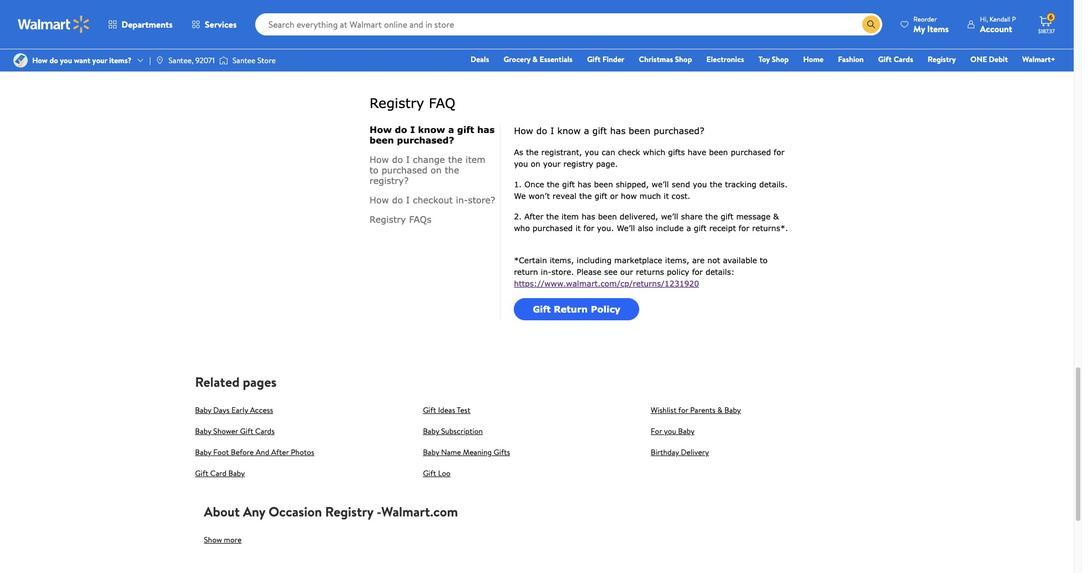 Task type: vqa. For each thing, say whether or not it's contained in the screenshot.
1st Roe
no



Task type: describe. For each thing, give the bounding box(es) containing it.
santee, 92071
[[169, 55, 215, 66]]

gift ideas test link
[[423, 405, 470, 416]]

early
[[231, 405, 248, 416]]

hi,
[[980, 14, 988, 24]]

services
[[205, 18, 237, 31]]

and
[[256, 448, 269, 459]]

account
[[980, 22, 1012, 35]]

for you baby
[[651, 426, 695, 438]]

create the ultimate teacher wish list
[[383, 9, 504, 20]]

fashion link
[[833, 53, 869, 65]]

p
[[1012, 14, 1016, 24]]

electronics
[[707, 54, 744, 65]]

to
[[723, 9, 730, 20]]

for
[[651, 426, 662, 438]]

more for donations
[[674, 32, 691, 43]]

learn for create
[[392, 32, 410, 43]]

home link
[[798, 53, 829, 65]]

for you baby link
[[651, 426, 695, 438]]

baby name meaning gifts link
[[423, 448, 510, 459]]

ship donations straight to a favorite cause.
[[644, 9, 786, 20]]

donations
[[660, 9, 693, 20]]

test
[[457, 405, 470, 416]]

birthday delivery link
[[651, 448, 709, 459]]

shop for christmas shop
[[675, 54, 692, 65]]

learn more for the
[[392, 32, 430, 43]]

a
[[732, 9, 735, 20]]

reorder my items
[[914, 14, 949, 35]]

gift for gift ideas test
[[423, 405, 436, 416]]

baby subscription
[[423, 426, 483, 438]]

baby down ideas
[[423, 426, 439, 438]]

gifts
[[494, 448, 510, 459]]

learn more for donations
[[653, 32, 691, 43]]

shower
[[213, 426, 238, 438]]

after
[[271, 448, 289, 459]]

departments button
[[99, 11, 182, 38]]

meaning
[[463, 448, 492, 459]]

delivery
[[681, 448, 709, 459]]

baby name meaning gifts
[[423, 448, 510, 459]]

how
[[32, 55, 48, 66]]

baby days early access link
[[195, 405, 273, 416]]

gift cards link
[[873, 53, 918, 65]]

wishlist
[[651, 405, 677, 416]]

any
[[243, 503, 265, 522]]

gift for gift finder
[[587, 54, 601, 65]]

baby subscription link
[[423, 426, 483, 438]]

home
[[803, 54, 824, 65]]

teacher
[[450, 9, 476, 20]]

more for the
[[412, 32, 430, 43]]

|
[[149, 55, 151, 66]]

Walmart Site-Wide search field
[[255, 13, 882, 36]]

baby days early access
[[195, 405, 273, 416]]

6
[[1049, 12, 1053, 22]]

related
[[195, 373, 240, 392]]

grocery & essentials link
[[499, 53, 578, 65]]

parents
[[690, 405, 716, 416]]

hi, kendall p account
[[980, 14, 1016, 35]]

gift for gift cards
[[878, 54, 892, 65]]

toy shop link
[[754, 53, 794, 65]]

pages
[[243, 373, 277, 392]]

gift finder
[[587, 54, 625, 65]]

create
[[383, 9, 406, 20]]

ultimate
[[421, 9, 448, 20]]

access
[[250, 405, 273, 416]]

baby left "shower"
[[195, 426, 211, 438]]

ideas
[[438, 405, 455, 416]]

debit
[[989, 54, 1008, 65]]

gift card baby
[[195, 469, 245, 480]]

1 horizontal spatial cards
[[894, 54, 913, 65]]

1 horizontal spatial registry
[[928, 54, 956, 65]]

toy shop
[[759, 54, 789, 65]]

walmart+ link
[[1018, 53, 1061, 65]]

christmas
[[639, 54, 673, 65]]

baby right parents
[[725, 405, 741, 416]]

baby left foot
[[195, 448, 211, 459]]

cause.
[[765, 9, 786, 20]]

name
[[441, 448, 461, 459]]

$187.37
[[1038, 27, 1055, 35]]

christmas shop
[[639, 54, 692, 65]]

walmart.com
[[381, 503, 458, 522]]

one
[[971, 54, 987, 65]]

baby right 'card' at the bottom
[[228, 469, 245, 480]]

 image for santee store
[[219, 55, 228, 66]]

registry link
[[923, 53, 961, 65]]

want
[[74, 55, 90, 66]]

card
[[210, 469, 227, 480]]

your
[[92, 55, 107, 66]]



Task type: locate. For each thing, give the bounding box(es) containing it.
more inside "button"
[[224, 535, 242, 546]]

1 horizontal spatial learn more button
[[644, 29, 700, 46]]

1 horizontal spatial you
[[664, 426, 676, 438]]

1 horizontal spatial  image
[[219, 55, 228, 66]]

baby left name
[[423, 448, 439, 459]]

list
[[494, 9, 504, 20]]

shop right toy
[[772, 54, 789, 65]]

baby foot before and after photos
[[195, 448, 314, 459]]

-
[[377, 503, 381, 522]]

show more button
[[204, 532, 242, 550]]

more
[[412, 32, 430, 43], [674, 32, 691, 43], [224, 535, 242, 546]]

store
[[257, 55, 276, 66]]

gift loo link
[[423, 469, 451, 480]]

christmas shop link
[[634, 53, 697, 65]]

one debit link
[[966, 53, 1013, 65]]

deals link
[[466, 53, 494, 65]]

 image
[[13, 53, 28, 68]]

learn more button
[[383, 29, 439, 46], [644, 29, 700, 46]]

reorder
[[914, 14, 937, 24]]

registry left -
[[325, 503, 374, 522]]

cards left registry link
[[894, 54, 913, 65]]

1 vertical spatial you
[[664, 426, 676, 438]]

my
[[914, 22, 925, 35]]

gift left 'card' at the bottom
[[195, 469, 208, 480]]

set your classroom up for success. create the ultimate teacher wish list. learn more. image
[[556, 0, 617, 60]]

0 horizontal spatial learn more
[[392, 32, 430, 43]]

0 horizontal spatial learn more button
[[383, 29, 439, 46]]

1 horizontal spatial &
[[718, 405, 723, 416]]

registry down the items
[[928, 54, 956, 65]]

0 vertical spatial registry
[[928, 54, 956, 65]]

baby down for
[[678, 426, 695, 438]]

gift right "shower"
[[240, 426, 253, 438]]

toy
[[759, 54, 770, 65]]

spark good & create change. ship donations straight to a favorite cause. learn more. image
[[818, 0, 879, 60]]

gift ideas test
[[423, 405, 470, 416]]

1 horizontal spatial more
[[412, 32, 430, 43]]

items
[[927, 22, 949, 35]]

the
[[407, 9, 419, 20]]

2 horizontal spatial more
[[674, 32, 691, 43]]

loo
[[438, 469, 451, 480]]

learn more
[[392, 32, 430, 43], [653, 32, 691, 43]]

2 learn more from the left
[[653, 32, 691, 43]]

& right grocery
[[533, 54, 538, 65]]

shop right christmas
[[675, 54, 692, 65]]

0 horizontal spatial registry
[[325, 503, 374, 522]]

0 horizontal spatial you
[[60, 55, 72, 66]]

show
[[204, 535, 222, 546]]

Search search field
[[255, 13, 882, 36]]

more right show at the bottom of page
[[224, 535, 242, 546]]

1 learn from the left
[[392, 32, 410, 43]]

shop
[[675, 54, 692, 65], [772, 54, 789, 65]]

subscription
[[441, 426, 483, 438]]

for
[[678, 405, 688, 416]]

walmart image
[[18, 16, 90, 33]]

2 learn more button from the left
[[644, 29, 700, 46]]

learn down create
[[392, 32, 410, 43]]

& right parents
[[718, 405, 723, 416]]

occasion
[[269, 503, 322, 522]]

92071
[[195, 55, 215, 66]]

1 vertical spatial cards
[[255, 426, 275, 438]]

learn more button up christmas shop
[[644, 29, 700, 46]]

wishlist for parents & baby link
[[651, 405, 741, 416]]

one debit
[[971, 54, 1008, 65]]

6 $187.37
[[1038, 12, 1055, 35]]

items?
[[109, 55, 132, 66]]

 image right | at top
[[155, 56, 164, 65]]

birthday
[[651, 448, 679, 459]]

gift card baby link
[[195, 469, 245, 480]]

fashion
[[838, 54, 864, 65]]

learn
[[392, 32, 410, 43], [653, 32, 672, 43]]

straight
[[695, 9, 721, 20]]

baby foot before and after photos link
[[195, 448, 314, 459]]

deals
[[471, 54, 489, 65]]

departments
[[122, 18, 173, 31]]

 image
[[219, 55, 228, 66], [155, 56, 164, 65]]

gift left loo at the left bottom of the page
[[423, 469, 436, 480]]

 image for santee, 92071
[[155, 56, 164, 65]]

before
[[231, 448, 254, 459]]

wish
[[478, 9, 492, 20]]

gift left finder
[[587, 54, 601, 65]]

1 horizontal spatial learn
[[653, 32, 672, 43]]

learn more up christmas shop
[[653, 32, 691, 43]]

kendall
[[990, 14, 1011, 24]]

birthday delivery
[[651, 448, 709, 459]]

0 vertical spatial &
[[533, 54, 538, 65]]

foot
[[213, 448, 229, 459]]

about
[[204, 503, 240, 522]]

essentials
[[540, 54, 573, 65]]

gift left ideas
[[423, 405, 436, 416]]

santee,
[[169, 55, 194, 66]]

0 horizontal spatial cards
[[255, 426, 275, 438]]

gift for gift card baby
[[195, 469, 208, 480]]

0 horizontal spatial  image
[[155, 56, 164, 65]]

photos
[[291, 448, 314, 459]]

1 learn more from the left
[[392, 32, 430, 43]]

1 shop from the left
[[675, 54, 692, 65]]

2 learn from the left
[[653, 32, 672, 43]]

learn more button for the
[[383, 29, 439, 46]]

electronics link
[[702, 53, 749, 65]]

more for any
[[224, 535, 242, 546]]

gift right fashion link
[[878, 54, 892, 65]]

gift for gift loo
[[423, 469, 436, 480]]

related pages
[[195, 373, 277, 392]]

more down the
[[412, 32, 430, 43]]

learn for ship
[[653, 32, 672, 43]]

learn more down the
[[392, 32, 430, 43]]

ship
[[644, 9, 658, 20]]

more down donations
[[674, 32, 691, 43]]

baby
[[195, 405, 211, 416], [725, 405, 741, 416], [195, 426, 211, 438], [423, 426, 439, 438], [678, 426, 695, 438], [195, 448, 211, 459], [423, 448, 439, 459], [228, 469, 245, 480]]

shop for toy shop
[[772, 54, 789, 65]]

1 horizontal spatial learn more
[[653, 32, 691, 43]]

registry
[[928, 54, 956, 65], [325, 503, 374, 522]]

learn more button down the
[[383, 29, 439, 46]]

gift loo
[[423, 469, 451, 480]]

0 horizontal spatial learn
[[392, 32, 410, 43]]

about any occasion registry -walmart.com
[[204, 503, 458, 522]]

how do you want your items?
[[32, 55, 132, 66]]

search icon image
[[867, 20, 876, 29]]

learn up christmas shop link
[[653, 32, 672, 43]]

0 vertical spatial cards
[[894, 54, 913, 65]]

finder
[[603, 54, 625, 65]]

grocery
[[504, 54, 531, 65]]

wishlist for parents & baby
[[651, 405, 741, 416]]

favorite
[[737, 9, 763, 20]]

0 horizontal spatial more
[[224, 535, 242, 546]]

1 learn more button from the left
[[383, 29, 439, 46]]

1 vertical spatial registry
[[325, 503, 374, 522]]

days
[[213, 405, 230, 416]]

do
[[49, 55, 58, 66]]

learn more button for donations
[[644, 29, 700, 46]]

you right 'do'
[[60, 55, 72, 66]]

santee store
[[233, 55, 276, 66]]

you
[[60, 55, 72, 66], [664, 426, 676, 438]]

1 vertical spatial &
[[718, 405, 723, 416]]

1 horizontal spatial shop
[[772, 54, 789, 65]]

0 horizontal spatial &
[[533, 54, 538, 65]]

gift finder link
[[582, 53, 630, 65]]

0 vertical spatial you
[[60, 55, 72, 66]]

cards up and
[[255, 426, 275, 438]]

0 horizontal spatial shop
[[675, 54, 692, 65]]

grocery & essentials
[[504, 54, 573, 65]]

2 shop from the left
[[772, 54, 789, 65]]

 image right 92071
[[219, 55, 228, 66]]

you right for
[[664, 426, 676, 438]]

baby shower gift cards link
[[195, 426, 275, 438]]

baby left days
[[195, 405, 211, 416]]



